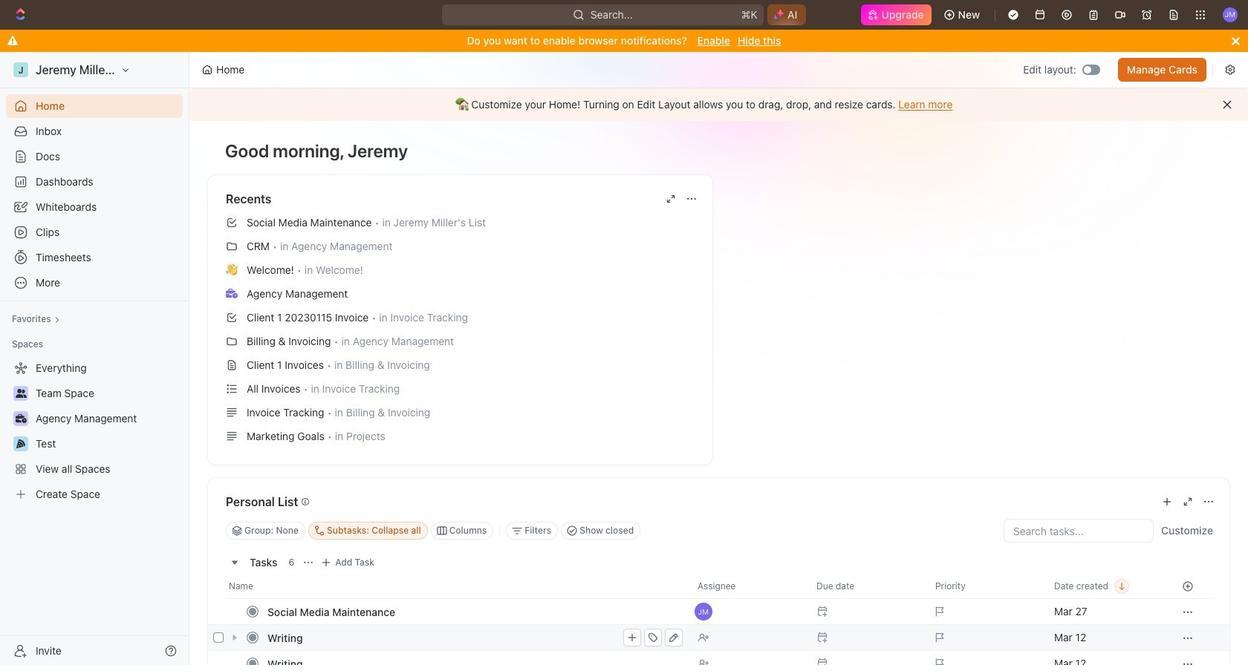 Task type: vqa. For each thing, say whether or not it's contained in the screenshot.
the right business time icon
yes



Task type: describe. For each thing, give the bounding box(es) containing it.
pizza slice image
[[16, 440, 25, 449]]

user group image
[[15, 389, 26, 398]]

business time image
[[15, 415, 26, 423]]



Task type: locate. For each thing, give the bounding box(es) containing it.
business time image
[[226, 289, 238, 298]]

Search tasks... text field
[[1004, 520, 1153, 542]]

tree inside sidebar navigation
[[6, 357, 183, 507]]

tree
[[6, 357, 183, 507]]

jeremy miller's workspace, , element
[[13, 62, 28, 77]]

sidebar navigation
[[0, 52, 192, 666]]

alert
[[189, 88, 1248, 121]]



